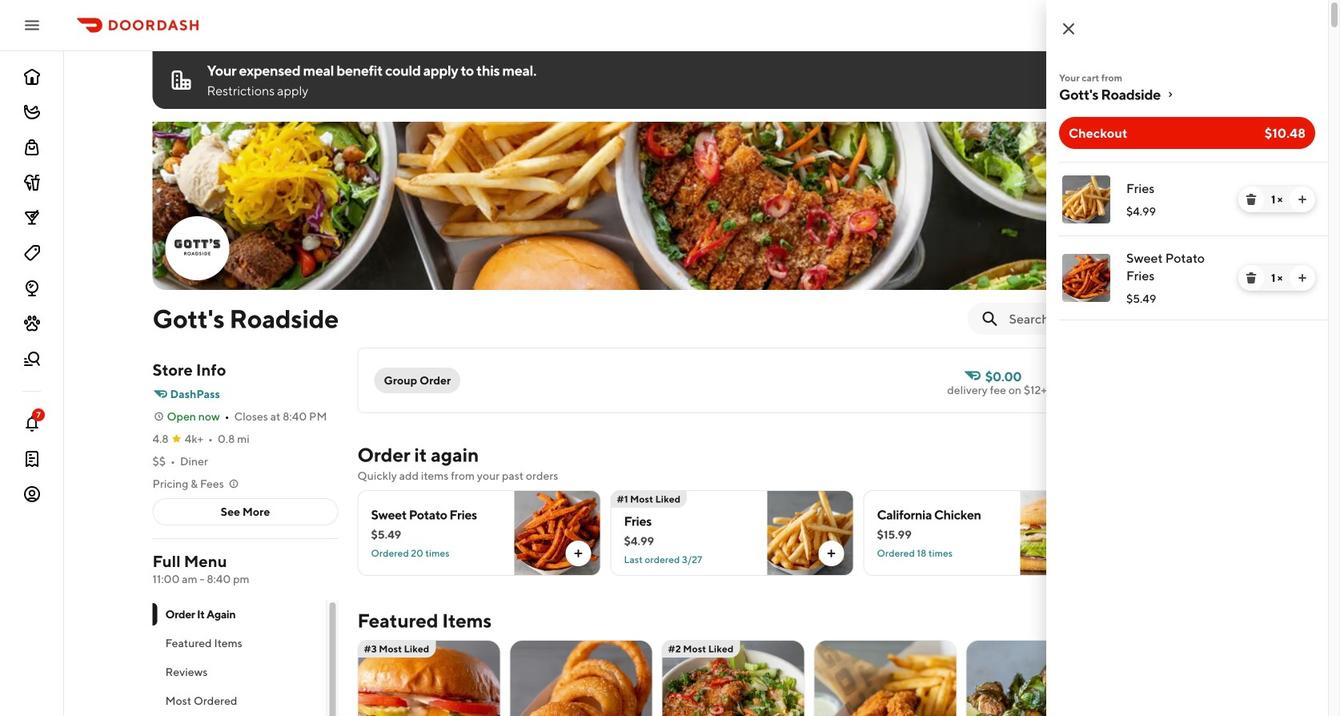 Task type: describe. For each thing, give the bounding box(es) containing it.
onion rings image
[[511, 640, 652, 716]]

remove item from cart image
[[1245, 272, 1258, 284]]

2 heading from the top
[[358, 608, 492, 634]]

vietnamese chicken salad image
[[663, 640, 805, 716]]

Item Search search field
[[1010, 310, 1227, 328]]

1 heading from the top
[[358, 442, 479, 468]]

add one to cart image
[[1297, 193, 1310, 206]]

remove item from cart image
[[1245, 193, 1258, 206]]

fries image
[[1063, 175, 1111, 223]]

close image
[[1060, 19, 1079, 38]]

add one to cart image
[[1297, 272, 1310, 284]]



Task type: locate. For each thing, give the bounding box(es) containing it.
gott's roadside image
[[153, 122, 1240, 290], [167, 218, 228, 279]]

chicken tenders image
[[815, 640, 957, 716]]

sweet potato fries image
[[1063, 254, 1111, 302]]

list
[[1047, 162, 1329, 320]]

1 vertical spatial heading
[[358, 608, 492, 634]]

add item to cart image
[[572, 547, 585, 560]]

0 vertical spatial heading
[[358, 442, 479, 468]]

add item to cart image
[[825, 547, 838, 560]]

cheeseburger image
[[358, 640, 500, 716]]

heading
[[358, 442, 479, 468], [358, 608, 492, 634]]

open menu image
[[22, 16, 42, 35]]

fried brussels sprouts image
[[967, 640, 1109, 716]]



Task type: vqa. For each thing, say whether or not it's contained in the screenshot.
Remove One From Cart icon
no



